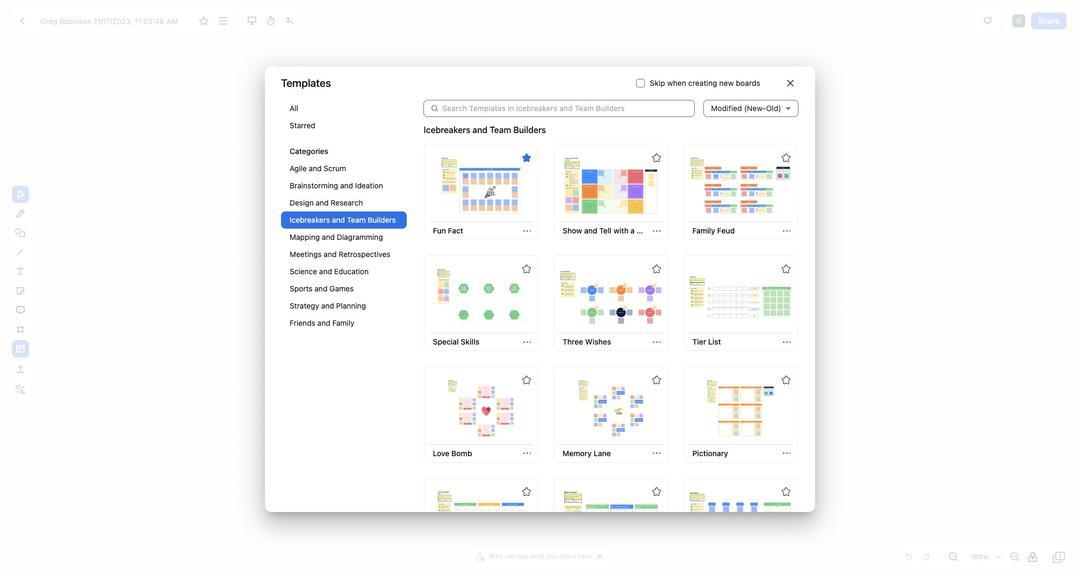 Task type: vqa. For each thing, say whether or not it's contained in the screenshot.
the left HOME link
no



Task type: locate. For each thing, give the bounding box(es) containing it.
icebreakers
[[424, 125, 471, 135], [290, 215, 330, 224]]

star this whiteboard image
[[523, 265, 531, 274], [652, 265, 661, 274], [652, 377, 661, 385], [782, 377, 791, 385]]

star this whiteboard image down more options for fun fact image
[[523, 265, 531, 274]]

team
[[490, 125, 511, 135], [347, 215, 366, 224]]

dashboard image
[[16, 15, 28, 27]]

thumbnail for family feud image
[[690, 156, 792, 216]]

thumbnail for meet and greet image
[[560, 490, 662, 550]]

0 vertical spatial team
[[490, 125, 511, 135]]

icebreakers and team builders down research on the top left
[[290, 215, 396, 224]]

1 horizontal spatial icebreakers
[[424, 125, 471, 135]]

tell
[[600, 226, 612, 235]]

when
[[668, 78, 686, 87]]

share button
[[1031, 12, 1067, 30]]

0 vertical spatial builders
[[514, 125, 546, 135]]

wishes
[[585, 338, 611, 347]]

diagramming
[[337, 233, 383, 242]]

modified
[[711, 103, 742, 113]]

show and tell with a twist
[[563, 226, 656, 235]]

1 vertical spatial family
[[332, 319, 355, 328]]

memory lane
[[563, 449, 611, 458]]

Document name text field
[[32, 12, 194, 30]]

list
[[708, 338, 721, 347]]

0 horizontal spatial icebreakers
[[290, 215, 330, 224]]

more options for three wishes image
[[653, 339, 661, 347]]

what
[[530, 553, 545, 561]]

star this whiteboard image for skills
[[523, 265, 531, 274]]

star this whiteboard image down more options for three wishes icon
[[652, 377, 661, 385]]

skip
[[650, 78, 665, 87]]

family inside button
[[693, 226, 716, 235]]

card for template love bomb element
[[424, 367, 539, 463]]

tier list button
[[688, 334, 726, 351]]

0 vertical spatial icebreakers and team builders
[[424, 125, 546, 135]]

mapping
[[290, 233, 320, 242]]

0 vertical spatial family
[[693, 226, 716, 235]]

1 vertical spatial icebreakers
[[290, 215, 330, 224]]

star this whiteboard image down more options for tier list icon
[[782, 377, 791, 385]]

icebreakers inside status
[[424, 125, 471, 135]]

builders up the unstar this whiteboard icon
[[514, 125, 546, 135]]

design
[[290, 198, 314, 207]]

more options image
[[216, 15, 229, 27]]

thumbnail for pictionary image
[[690, 379, 792, 439]]

more tools image
[[14, 384, 27, 396]]

special skills button
[[429, 334, 484, 351]]

1 horizontal spatial family
[[693, 226, 716, 235]]

star this whiteboard image
[[197, 15, 210, 27], [652, 153, 661, 162], [782, 153, 791, 162], [782, 265, 791, 274], [523, 377, 531, 385], [523, 488, 531, 497], [652, 488, 661, 497], [782, 488, 791, 497]]

1 horizontal spatial builders
[[514, 125, 546, 135]]

thumbnail for trivia game image
[[690, 490, 792, 550]]

strategy
[[290, 301, 319, 310]]

brainstorming and ideation
[[290, 181, 383, 190]]

1 vertical spatial builders
[[368, 215, 396, 224]]

memory
[[563, 449, 592, 458]]

agile
[[290, 164, 307, 173]]

modified (new-old) button
[[704, 91, 799, 126]]

star this whiteboard image inside card for template tier list element
[[782, 265, 791, 274]]

1 vertical spatial team
[[347, 215, 366, 224]]

card for template family feud element
[[684, 144, 798, 240]]

science
[[290, 267, 317, 276]]

comment panel image
[[982, 15, 994, 27]]

icebreakers and team builders
[[424, 125, 546, 135], [290, 215, 396, 224]]

Search Templates in Icebreakers and Team Builders text field
[[443, 100, 695, 117]]

categories element
[[281, 100, 407, 343]]

sports
[[290, 284, 313, 293]]

family down planning
[[332, 319, 355, 328]]

1 vertical spatial icebreakers and team builders
[[290, 215, 396, 224]]

0 horizontal spatial team
[[347, 215, 366, 224]]

builders up diagramming
[[368, 215, 396, 224]]

card for template special skills element
[[424, 255, 539, 352]]

and inside show and tell with a twist button
[[584, 226, 598, 235]]

and
[[473, 125, 488, 135], [309, 164, 322, 173], [340, 181, 353, 190], [316, 198, 329, 207], [332, 215, 345, 224], [584, 226, 598, 235], [322, 233, 335, 242], [324, 250, 337, 259], [319, 267, 332, 276], [315, 284, 328, 293], [321, 301, 334, 310], [318, 319, 330, 328]]

timer image
[[264, 15, 277, 27]]

star this whiteboard image down more options for show and tell with a twist image
[[652, 265, 661, 274]]

card for template pictionary element
[[684, 367, 798, 463]]

and inside icebreakers and team builders status
[[473, 125, 488, 135]]

family left feud
[[693, 226, 716, 235]]

three
[[563, 338, 584, 347]]

star this whiteboard image for lane
[[652, 377, 661, 385]]

twist
[[637, 226, 656, 235]]

0 horizontal spatial family
[[332, 319, 355, 328]]

icebreakers and team builders up the unstar this whiteboard icon
[[424, 125, 546, 135]]

card for template memory lane element
[[554, 367, 668, 463]]

0 horizontal spatial icebreakers and team builders
[[290, 215, 396, 224]]

star this whiteboard image inside card for template meet and greet element
[[652, 488, 661, 497]]

0 horizontal spatial builders
[[368, 215, 396, 224]]

0 vertical spatial icebreakers
[[424, 125, 471, 135]]

show
[[563, 226, 582, 235]]

special
[[433, 338, 459, 347]]

thumbnail for memory lane image
[[560, 379, 662, 439]]

categories
[[290, 146, 329, 156]]

star this whiteboard image inside card for template memory lane element
[[652, 377, 661, 385]]

unstar this whiteboard image
[[523, 153, 531, 162]]

card for template meet and greet element
[[554, 478, 668, 575]]

card for template show and tell with a twist element
[[554, 144, 668, 240]]

family
[[693, 226, 716, 235], [332, 319, 355, 328]]

thumbnail for special skills image
[[430, 267, 532, 327]]

builders
[[514, 125, 546, 135], [368, 215, 396, 224]]

1 horizontal spatial team
[[490, 125, 511, 135]]

sports and games
[[290, 284, 354, 293]]

pages image
[[1053, 552, 1066, 564]]



Task type: describe. For each thing, give the bounding box(es) containing it.
starred
[[290, 121, 315, 130]]

who
[[489, 553, 503, 561]]

card for template fun fact element
[[424, 144, 539, 240]]

show and tell with a twist button
[[559, 222, 656, 240]]

more options for memory lane image
[[653, 450, 661, 458]]

team inside categories element
[[347, 215, 366, 224]]

with
[[614, 226, 629, 235]]

star this whiteboard image inside card for template virtual scavenger hunt 'element'
[[523, 488, 531, 497]]

you
[[547, 553, 558, 561]]

zoom out image
[[947, 552, 960, 564]]

icebreakers and team builders status
[[424, 123, 546, 136]]

card for template trivia game element
[[684, 478, 798, 575]]

strategy and planning
[[290, 301, 366, 310]]

100 %
[[972, 554, 989, 561]]

card for template three wishes element
[[554, 255, 668, 352]]

present image
[[245, 15, 258, 27]]

science and education
[[290, 267, 369, 276]]

more options for special skills image
[[523, 339, 531, 347]]

templates image
[[14, 343, 27, 356]]

thumbnail for tier list image
[[690, 267, 792, 327]]

star this whiteboard image inside "card for template family feud" element
[[782, 153, 791, 162]]

lane
[[594, 449, 611, 458]]

thumbnail for three wishes image
[[560, 267, 662, 327]]

upload pdfs and images image
[[14, 363, 27, 376]]

more options for love bomb image
[[523, 450, 531, 458]]

skip when creating new boards
[[650, 78, 761, 87]]

friends
[[290, 319, 315, 328]]

builders inside categories element
[[368, 215, 396, 224]]

1 horizontal spatial icebreakers and team builders
[[424, 125, 546, 135]]

scrum
[[324, 164, 346, 173]]

special skills
[[433, 338, 480, 347]]

zoom in image
[[1009, 552, 1021, 564]]

love bomb
[[433, 449, 472, 458]]

icebreakers and team builders element
[[423, 143, 799, 579]]

templates
[[281, 77, 331, 89]]

icebreakers and team builders inside categories element
[[290, 215, 396, 224]]

brainstorming
[[290, 181, 338, 190]]

research
[[331, 198, 363, 207]]

meetings and retrospectives
[[290, 250, 391, 259]]

card for template virtual scavenger hunt element
[[424, 478, 539, 575]]

who can see what you share here
[[489, 553, 592, 561]]

100
[[972, 554, 983, 561]]

feud
[[718, 226, 735, 235]]

star this whiteboard image inside card for template trivia game "element"
[[782, 488, 791, 497]]

skills
[[461, 338, 480, 347]]

more options for fun fact image
[[523, 227, 531, 235]]

who can see what you share here button
[[474, 549, 594, 566]]

three wishes button
[[559, 334, 616, 351]]

can
[[505, 553, 516, 561]]

boards
[[736, 78, 761, 87]]

family feud
[[693, 226, 735, 235]]

fun fact button
[[429, 222, 468, 240]]

three wishes
[[563, 338, 611, 347]]

fun fact
[[433, 226, 463, 235]]

tier list
[[693, 338, 721, 347]]

more options for show and tell with a twist image
[[653, 227, 661, 235]]

meetings
[[290, 250, 322, 259]]

thumbnail for love bomb image
[[430, 379, 532, 439]]

team inside status
[[490, 125, 511, 135]]

love
[[433, 449, 450, 458]]

pictionary button
[[688, 446, 733, 463]]

friends and family
[[290, 319, 355, 328]]

builders inside status
[[514, 125, 546, 135]]

star this whiteboard image inside card for template pictionary element
[[782, 377, 791, 385]]

(new-
[[744, 103, 766, 113]]

modified (new-old)
[[711, 103, 782, 113]]

more options for family feud image
[[783, 227, 791, 235]]

bomb
[[452, 449, 472, 458]]

new
[[720, 78, 734, 87]]

ideation
[[355, 181, 383, 190]]

games
[[330, 284, 354, 293]]

a
[[631, 226, 635, 235]]

family inside categories element
[[332, 319, 355, 328]]

thumbnail for virtual scavenger hunt image
[[430, 490, 532, 550]]

agile and scrum
[[290, 164, 346, 173]]

more options for pictionary image
[[783, 450, 791, 458]]

thumbnail for fun fact image
[[430, 156, 532, 216]]

laser image
[[283, 15, 296, 27]]

star this whiteboard image for wishes
[[652, 265, 661, 274]]

all
[[290, 103, 298, 113]]

fact
[[448, 226, 463, 235]]

education
[[334, 267, 369, 276]]

pictionary
[[693, 449, 729, 458]]

design and research
[[290, 198, 363, 207]]

old)
[[766, 103, 782, 113]]

fun
[[433, 226, 446, 235]]

memory lane button
[[559, 446, 615, 463]]

more options for tier list image
[[783, 339, 791, 347]]

%
[[983, 554, 989, 561]]

love bomb button
[[429, 446, 477, 463]]

icebreakers inside categories element
[[290, 215, 330, 224]]

share
[[560, 553, 576, 561]]

family feud button
[[688, 222, 739, 240]]

thumbnail for show and tell with a twist image
[[560, 156, 662, 216]]

card for template tier list element
[[684, 255, 798, 352]]

mapping and diagramming
[[290, 233, 383, 242]]

here
[[578, 553, 592, 561]]

see
[[518, 553, 529, 561]]

creating
[[689, 78, 717, 87]]

share
[[1038, 16, 1060, 25]]

tier
[[693, 338, 706, 347]]

planning
[[336, 301, 366, 310]]

retrospectives
[[339, 250, 391, 259]]



